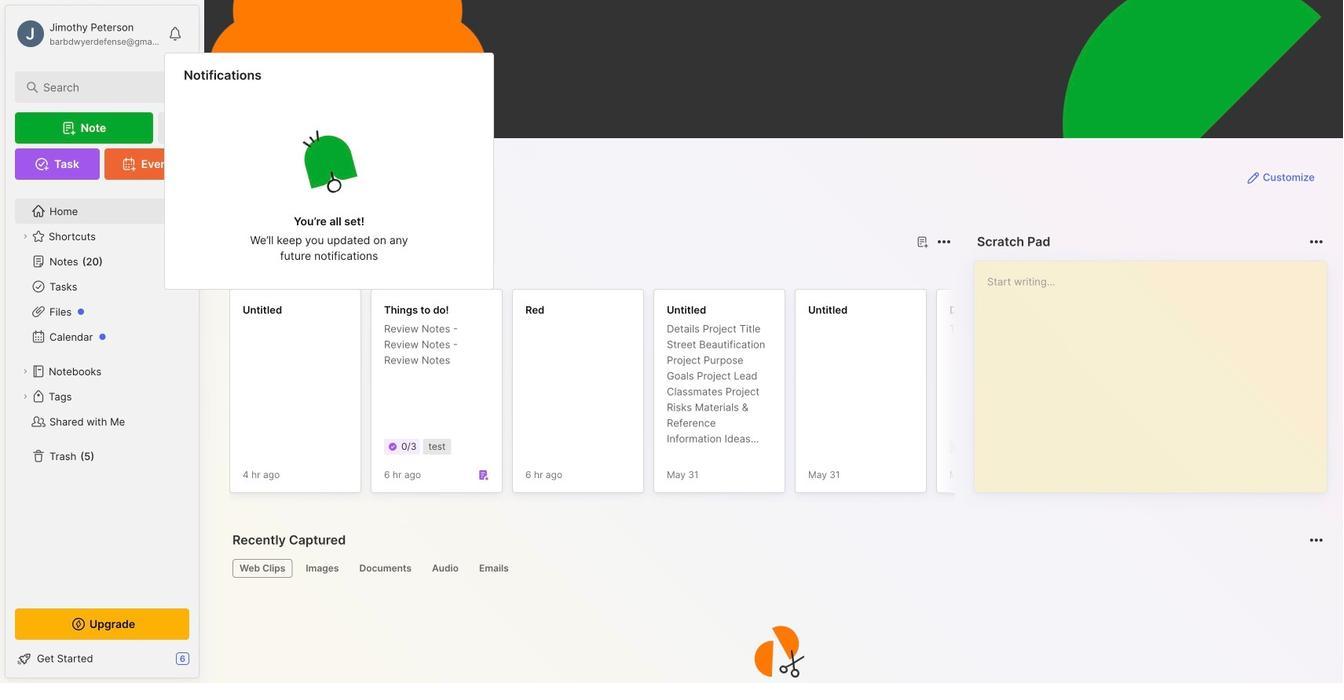 Task type: locate. For each thing, give the bounding box(es) containing it.
1 vertical spatial more actions field
[[1305, 529, 1327, 551]]

row group
[[229, 289, 1343, 503]]

0 vertical spatial more actions field
[[1305, 231, 1327, 253]]

1 vertical spatial tab list
[[232, 559, 1321, 578]]

2 tab list from the top
[[232, 559, 1321, 578]]

more actions image
[[1307, 232, 1326, 251]]

0 vertical spatial tab list
[[232, 261, 949, 280]]

expand notebooks image
[[20, 367, 30, 376]]

1 more actions field from the top
[[1305, 231, 1327, 253]]

click to collapse image
[[198, 654, 210, 673]]

Help and Learning task checklist field
[[5, 646, 199, 672]]

tree
[[5, 189, 199, 595]]

1 tab list from the top
[[232, 261, 949, 280]]

tab list
[[232, 261, 949, 280], [232, 559, 1321, 578]]

Search text field
[[43, 80, 168, 95]]

tab
[[232, 261, 279, 280], [285, 261, 348, 280], [232, 559, 292, 578], [299, 559, 346, 578], [352, 559, 419, 578], [425, 559, 466, 578], [472, 559, 516, 578]]

More actions field
[[1305, 231, 1327, 253], [1305, 529, 1327, 551]]

None search field
[[43, 78, 168, 97]]

more actions image
[[1307, 531, 1326, 550]]



Task type: vqa. For each thing, say whether or not it's contained in the screenshot.
Expand Tags "icon"
yes



Task type: describe. For each thing, give the bounding box(es) containing it.
expand tags image
[[20, 392, 30, 401]]

Account field
[[15, 18, 160, 49]]

Start writing… text field
[[987, 262, 1326, 480]]

2 more actions field from the top
[[1305, 529, 1327, 551]]

tree inside main element
[[5, 189, 199, 595]]

main element
[[0, 0, 204, 683]]

none search field inside main element
[[43, 78, 168, 97]]



